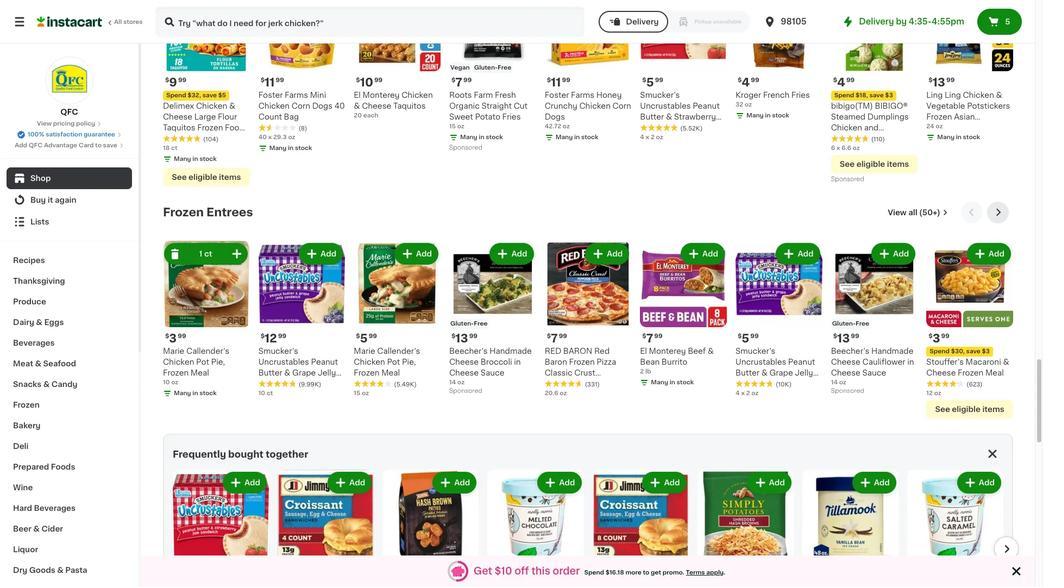 Task type: describe. For each thing, give the bounding box(es) containing it.
$ 11 99 for foster farms mini chicken corn dogs 40 count bag
[[261, 76, 284, 88]]

all
[[909, 209, 918, 216]]

3 for marie callender's chicken pot pie, frozen meal
[[169, 333, 177, 344]]

spend $18, save $3
[[835, 92, 894, 98]]

save for 3
[[967, 349, 981, 355]]

goods
[[29, 566, 55, 574]]

11 for foster farms honey crunchy chicken corn dogs
[[551, 76, 561, 88]]

free up broccoli
[[474, 321, 488, 327]]

stock for foster farms honey crunchy chicken corn dogs
[[582, 134, 599, 140]]

roots farm fresh organic straight cut sweet potato fries 15 oz
[[450, 91, 528, 129]]

beecher's for cauliflower
[[831, 348, 870, 355]]

sponsored badge image inside product group
[[831, 176, 864, 182]]

chicken inside delimex chicken & cheese large flour taquitos frozen food snacks
[[196, 102, 227, 110]]

deli
[[13, 442, 29, 450]]

beverages link
[[7, 333, 132, 353]]

steamed
[[831, 113, 866, 120]]

(331)
[[585, 382, 600, 388]]

1 horizontal spatial ct
[[204, 250, 212, 257]]

18
[[163, 145, 170, 151]]

uncrustables for (10k)
[[736, 358, 787, 366]]

frozen inside delimex chicken & cheese large flour taquitos frozen food snacks
[[197, 124, 223, 131]]

pie, for marie callender's chicken pot pie, frozen meal
[[402, 358, 416, 366]]

frozen entrees
[[163, 206, 253, 218]]

chicken inside ling ling chicken & vegetable potstickers frozen asian appetizers
[[963, 91, 995, 99]]

mini
[[310, 91, 326, 99]]

peanut for (10k)
[[789, 358, 816, 366]]

free up fresh
[[498, 65, 512, 70]]

sauce for cauliflower
[[863, 369, 887, 377]]

service type group
[[599, 11, 751, 33]]

spend $32, save $5
[[166, 92, 226, 98]]

99 inside $ 16 99
[[613, 572, 621, 578]]

2 for smucker's uncrustables peanut butter & strawberry jam sandwich
[[651, 134, 655, 140]]

many for marie callender's chicken pot pie, frozen meal
[[174, 390, 191, 396]]

el monterey chicken & cheese taquitos 20 each
[[354, 91, 433, 118]]

food
[[225, 124, 245, 131]]

jam
[[640, 124, 657, 131]]

4 x 2 oz for smucker's uncrustables peanut butter & grape jelly sandwich
[[736, 390, 759, 396]]

produce link
[[7, 291, 132, 312]]

chicken inside marie callender's chicken pot pie, frozen meal 10 oz
[[163, 358, 194, 366]]

dairy
[[13, 319, 34, 326]]

7 for el monterey beef & bean burrito
[[647, 333, 654, 344]]

sauce for broccoli
[[481, 369, 505, 377]]

(9.99k)
[[299, 382, 321, 388]]

2 horizontal spatial 10
[[360, 76, 373, 88]]

98105
[[781, 17, 807, 26]]

0 horizontal spatial 15
[[354, 390, 361, 396]]

shop
[[30, 174, 51, 182]]

recipes link
[[7, 250, 132, 271]]

corn inside foster farms honey crunchy chicken corn dogs 42.72 oz
[[613, 102, 632, 110]]

99 inside "$ 10 99"
[[374, 77, 383, 83]]

marie callender's chicken pot pie, frozen meal 10 oz
[[163, 348, 229, 386]]

close image
[[1010, 565, 1024, 578]]

0 horizontal spatial $ 9 99
[[165, 76, 187, 88]]

chicken inside the el monterey chicken & cheese taquitos 20 each
[[402, 91, 433, 99]]

$ 13 99 for ling ling chicken & vegetable potstickers frozen asian appetizers
[[929, 76, 955, 88]]

beverages inside hard beverages link
[[34, 504, 76, 512]]

$ 3 99 inside section
[[700, 572, 721, 583]]

beer
[[13, 525, 32, 533]]

2 ling from the left
[[945, 91, 961, 99]]

farms for corn
[[285, 91, 308, 99]]

beecher's handmade cheese cauliflower in cheese sauce 14 oz
[[831, 348, 915, 386]]

frozen inside stouffer's macaroni & cheese frozen meal
[[958, 369, 984, 377]]

13 for ling ling chicken & vegetable potstickers frozen asian appetizers
[[933, 76, 946, 88]]

vegan gluten-free
[[451, 65, 512, 70]]

organic
[[450, 102, 480, 110]]

view for view all (50+)
[[888, 209, 907, 216]]

5 inside button
[[1006, 18, 1011, 26]]

2 inside el monterey beef & bean burrito 2 lb
[[640, 369, 644, 375]]

20.6 oz
[[545, 390, 567, 396]]

dry goods & pasta
[[13, 566, 87, 574]]

butter for (5.52k)
[[640, 113, 664, 120]]

many for foster farms honey crunchy chicken corn dogs
[[556, 134, 573, 140]]

oz inside beecher's handmade cheese broccoli in cheese sauce 14 oz
[[458, 380, 465, 386]]

x for smucker's uncrustables peanut butter & grape jelly sandwich
[[742, 390, 745, 396]]

potstickers
[[968, 102, 1011, 110]]

foster for foster farms mini chicken corn dogs 40 count bag
[[259, 91, 283, 99]]

vegetable inside ling ling chicken & vegetable potstickers frozen asian appetizers
[[927, 102, 966, 110]]

stock down (104)
[[200, 156, 217, 162]]

wine link
[[7, 477, 132, 498]]

$ 4 99 for kroger french fries
[[738, 76, 760, 88]]

grape for 5
[[770, 369, 793, 377]]

it
[[48, 196, 53, 204]]

product group containing 4
[[831, 0, 918, 185]]

see eligible items for 3
[[936, 406, 1005, 413]]

foster for foster farms honey crunchy chicken corn dogs 42.72 oz
[[545, 91, 569, 99]]

in down appetizers
[[956, 134, 962, 140]]

red baron red baron frozen pizza classic crust pepperoni
[[545, 348, 617, 388]]

in down foster farms honey crunchy chicken corn dogs 42.72 oz
[[575, 134, 580, 140]]

pot for marie callender's chicken pot pie, frozen meal 10 oz
[[196, 358, 209, 366]]

sponsored badge image for roots farm fresh organic straight cut sweet potato fries
[[450, 145, 482, 151]]

6
[[831, 145, 836, 151]]

0 vertical spatial 9
[[169, 76, 177, 88]]

oz inside kroger french fries 32 oz
[[745, 101, 752, 107]]

cheese inside the el monterey chicken & cheese taquitos 20 each
[[362, 102, 392, 110]]

eggs
[[44, 319, 64, 326]]

13 for beecher's handmade cheese cauliflower in cheese sauce
[[838, 333, 850, 344]]

4:35-
[[909, 17, 932, 26]]

dogs inside foster farms mini chicken corn dogs 40 count bag
[[312, 102, 333, 110]]

corn inside foster farms mini chicken corn dogs 40 count bag
[[292, 102, 310, 110]]

card
[[79, 142, 94, 148]]

.
[[724, 569, 726, 575]]

40 x 29.3 oz
[[259, 134, 295, 140]]

strawberry
[[674, 113, 716, 120]]

view all (50+)
[[888, 209, 941, 216]]

bibigo®
[[875, 102, 908, 110]]

$16.18
[[606, 569, 624, 575]]

stock down (8)
[[295, 145, 312, 151]]

10 ct
[[259, 390, 273, 396]]

to inside get $10 off this order spend $16.18 more to get promo. terms apply .
[[643, 569, 650, 575]]

marie for marie callender's chicken pot pie, frozen meal 10 oz
[[163, 348, 184, 355]]

many for kroger french fries
[[747, 112, 764, 118]]

& inside stouffer's macaroni & cheese frozen meal
[[1004, 358, 1010, 366]]

items for 4
[[887, 160, 909, 168]]

6.6
[[842, 145, 852, 151]]

foster farms mini chicken corn dogs 40 count bag
[[259, 91, 345, 120]]

buy it again link
[[7, 189, 132, 211]]

$ inside "$ 10 99"
[[356, 77, 360, 83]]

guarantee
[[84, 132, 115, 138]]

see eligible items button for 9
[[163, 168, 250, 186]]

1 ling from the left
[[927, 91, 943, 99]]

cider
[[42, 525, 63, 533]]

item carousel region containing 9
[[158, 465, 1019, 587]]

entrees
[[207, 206, 253, 218]]

save inside add qfc advantage card to save link
[[103, 142, 117, 148]]

20
[[354, 112, 362, 118]]

bibigo(tm)
[[831, 102, 873, 110]]

meal for marie callender's chicken pot pie, frozen meal
[[382, 369, 400, 377]]

$ 5 99 for marie callender's chicken pot pie, frozen meal
[[356, 333, 377, 344]]

in inside beecher's handmade cheese broccoli in cheese sauce 14 oz
[[514, 358, 521, 366]]

ct for spend $32, save $5
[[171, 145, 178, 151]]

product group containing 12
[[259, 241, 345, 398]]

gluten- right vegan
[[474, 65, 498, 70]]

in down the potato
[[479, 134, 485, 140]]

frozen inside marie callender's chicken pot pie, frozen meal 10 oz
[[163, 369, 189, 377]]

el for bean
[[640, 348, 647, 355]]

qfc logo image
[[45, 57, 93, 104]]

many in stock for foster farms honey crunchy chicken corn dogs
[[556, 134, 599, 140]]

sponsored badge image for beecher's handmade cheese cauliflower in cheese sauce
[[831, 388, 864, 394]]

frozen inside marie callender's chicken pot pie, frozen meal
[[354, 369, 380, 377]]

increment quantity of marie callender's chicken pot pie, frozen meal image
[[230, 247, 243, 260]]

classic
[[545, 369, 573, 377]]

oz inside beecher's handmade cheese cauliflower in cheese sauce 14 oz
[[840, 380, 847, 386]]

40 inside foster farms mini chicken corn dogs 40 count bag
[[335, 102, 345, 110]]

spend inside get $10 off this order spend $16.18 more to get promo. terms apply .
[[585, 569, 604, 575]]

(8)
[[299, 125, 307, 131]]

(623)
[[967, 382, 983, 388]]

gluten- up beecher's handmade cheese cauliflower in cheese sauce 14 oz at the bottom of the page
[[833, 321, 856, 327]]

asian
[[955, 113, 975, 120]]

together
[[266, 450, 308, 459]]

$ 4 99 for spend $18, save $3
[[834, 76, 855, 88]]

beef
[[688, 348, 706, 355]]

smucker's for (10k)
[[736, 348, 776, 355]]

baron
[[564, 348, 593, 355]]

x for smucker's uncrustables peanut butter & strawberry jam sandwich
[[646, 134, 650, 140]]

bag
[[284, 113, 299, 120]]

13 for beecher's handmade cheese broccoli in cheese sauce
[[456, 333, 468, 344]]

14 for beecher's handmade cheese broccoli in cheese sauce
[[450, 380, 456, 386]]

many in stock for roots farm fresh organic straight cut sweet potato fries
[[460, 134, 503, 140]]

monterey for cheese
[[363, 91, 400, 99]]

dry goods & pasta link
[[7, 560, 132, 581]]

smucker's uncrustables peanut butter & grape jelly sandwich for 5
[[736, 348, 816, 388]]

foster farms honey crunchy chicken corn dogs 42.72 oz
[[545, 91, 632, 129]]

pricing
[[53, 121, 75, 127]]

in down burrito at right
[[670, 380, 676, 386]]

bought
[[228, 450, 264, 459]]

beecher's handmade cheese broccoli in cheese sauce 14 oz
[[450, 348, 532, 386]]

3 for spend $30, save $3
[[933, 333, 941, 344]]

frozen inside "red baron red baron frozen pizza classic crust pepperoni"
[[569, 358, 595, 366]]

pizza
[[597, 358, 617, 366]]

& inside el monterey beef & bean burrito 2 lb
[[708, 348, 714, 355]]

many in stock down (104)
[[174, 156, 217, 162]]

cheese inside delimex chicken & cheese large flour taquitos frozen food snacks
[[163, 113, 193, 120]]

4 inside product group
[[838, 76, 846, 88]]

deli link
[[7, 436, 132, 457]]

seafood
[[43, 360, 76, 367]]

1 vertical spatial $ 9 99
[[490, 572, 511, 583]]

hard
[[13, 504, 32, 512]]

eligible for 4
[[857, 160, 886, 168]]

$ 11 99 for foster farms honey crunchy chicken corn dogs
[[547, 76, 571, 88]]

stock for el monterey beef & bean burrito
[[677, 380, 694, 386]]

peanut for (5.52k)
[[693, 102, 720, 110]]

taquitos inside delimex chicken & cheese large flour taquitos frozen food snacks
[[163, 124, 196, 131]]

thanksgiving link
[[7, 271, 132, 291]]

29.3
[[273, 134, 287, 140]]

burrito
[[662, 358, 688, 366]]

frequently bought together
[[173, 450, 308, 459]]

sandwich for (10k)
[[736, 380, 773, 388]]

gluten- up apply
[[699, 560, 722, 566]]

gluten- up beecher's handmade cheese broccoli in cheese sauce 14 oz
[[451, 321, 474, 327]]

many down 18 ct
[[174, 156, 191, 162]]

& inside ling ling chicken & vegetable potstickers frozen asian appetizers
[[997, 91, 1003, 99]]

$30,
[[952, 349, 965, 355]]

eligible for 9
[[189, 173, 217, 181]]

sweet
[[450, 113, 473, 120]]

macaroni
[[966, 358, 1002, 366]]

stock for kroger french fries
[[773, 112, 790, 118]]

broccoli
[[481, 358, 512, 366]]

kroger french fries 32 oz
[[736, 91, 810, 107]]

gluten-free for beecher's handmade cheese cauliflower in cheese sauce
[[833, 321, 870, 327]]

$ inside $ 12 99
[[261, 333, 265, 339]]

5 button
[[978, 9, 1022, 35]]

all stores
[[114, 19, 143, 25]]

100%
[[28, 132, 44, 138]]

farm
[[474, 91, 493, 99]]

get
[[474, 566, 493, 576]]

snacks inside delimex chicken & cheese large flour taquitos frozen food snacks
[[163, 135, 191, 142]]

4 x 2 oz for smucker's uncrustables peanut butter & strawberry jam sandwich
[[640, 134, 663, 140]]

1 horizontal spatial gluten-free
[[699, 560, 736, 566]]

delivery by 4:35-4:55pm
[[859, 17, 965, 26]]

dogs inside foster farms honey crunchy chicken corn dogs 42.72 oz
[[545, 113, 565, 120]]

15 oz
[[354, 390, 369, 396]]

promo.
[[663, 569, 685, 575]]

prepared foods
[[13, 463, 75, 471]]

wine
[[13, 484, 33, 491]]

ling ling chicken & vegetable potstickers frozen asian appetizers
[[927, 91, 1011, 131]]

0 horizontal spatial qfc
[[29, 142, 43, 148]]



Task type: vqa. For each thing, say whether or not it's contained in the screenshot.


Task type: locate. For each thing, give the bounding box(es) containing it.
9
[[169, 76, 177, 88], [494, 572, 502, 583]]

fresh
[[495, 91, 516, 99]]

chicken inside foster farms honey crunchy chicken corn dogs 42.72 oz
[[580, 102, 611, 110]]

9 right get
[[494, 572, 502, 583]]

meal inside marie callender's chicken pot pie, frozen meal
[[382, 369, 400, 377]]

meal inside stouffer's macaroni & cheese frozen meal
[[986, 369, 1004, 377]]

0 vertical spatial beverages
[[13, 339, 55, 347]]

gluten-free for beecher's handmade cheese broccoli in cheese sauce
[[451, 321, 488, 327]]

1 $ 4 99 from the left
[[738, 76, 760, 88]]

15 down sweet
[[450, 123, 456, 129]]

butter
[[640, 113, 664, 120], [736, 369, 760, 377], [259, 369, 282, 377]]

see inside product group
[[840, 160, 855, 168]]

0 vertical spatial 12
[[265, 333, 277, 344]]

add button
[[300, 244, 342, 263], [396, 244, 438, 263], [491, 244, 533, 263], [587, 244, 629, 263], [682, 244, 724, 263], [778, 244, 819, 263], [873, 244, 915, 263], [968, 244, 1010, 263], [224, 473, 266, 493], [329, 473, 371, 493], [434, 473, 476, 493], [539, 473, 581, 493], [644, 473, 686, 493], [749, 473, 791, 493], [854, 473, 896, 493], [959, 473, 1001, 493]]

14 inside beecher's handmade cheese broccoli in cheese sauce 14 oz
[[450, 380, 456, 386]]

order
[[553, 566, 580, 576]]

1 jelly from the left
[[795, 369, 814, 377]]

instacart logo image
[[37, 15, 102, 28]]

1 horizontal spatial taquitos
[[393, 102, 426, 110]]

0 vertical spatial monterey
[[363, 91, 400, 99]]

to
[[95, 142, 102, 148], [643, 569, 650, 575]]

fries inside roots farm fresh organic straight cut sweet potato fries 15 oz
[[503, 113, 521, 120]]

$ inside $ 16 99
[[595, 572, 599, 578]]

monterey
[[363, 91, 400, 99], [649, 348, 686, 355]]

1 vertical spatial 4 x 2 oz
[[736, 390, 759, 396]]

$ 11 99
[[261, 76, 284, 88], [547, 76, 571, 88]]

2 horizontal spatial smucker's
[[736, 348, 776, 355]]

section containing 9
[[158, 434, 1019, 587]]

qfc link
[[45, 57, 93, 117]]

get $10 off this order spend $16.18 more to get promo. terms apply .
[[474, 566, 726, 576]]

1 vertical spatial to
[[643, 569, 650, 575]]

marie inside marie callender's chicken pot pie, frozen meal
[[354, 348, 375, 355]]

buy
[[30, 196, 46, 204]]

1 beecher's from the left
[[450, 348, 488, 355]]

marie inside marie callender's chicken pot pie, frozen meal 10 oz
[[163, 348, 184, 355]]

see eligible items for 4
[[840, 160, 909, 168]]

$ 3 99 for marie callender's chicken pot pie, frozen meal
[[165, 333, 186, 344]]

product group containing 11
[[259, 0, 345, 155]]

$
[[165, 77, 169, 83], [452, 77, 456, 83], [738, 77, 742, 83], [261, 77, 265, 83], [356, 77, 360, 83], [547, 77, 551, 83], [643, 77, 647, 83], [834, 77, 838, 83], [929, 77, 933, 83], [165, 333, 169, 339], [452, 333, 456, 339], [738, 333, 742, 339], [261, 333, 265, 339], [356, 333, 360, 339], [547, 333, 551, 339], [643, 333, 647, 339], [834, 333, 838, 339], [929, 333, 933, 339], [490, 572, 494, 578], [595, 572, 599, 578], [700, 572, 704, 578]]

beecher's for broccoli
[[450, 348, 488, 355]]

el up bean
[[640, 348, 647, 355]]

$ 4 99 up 'kroger'
[[738, 76, 760, 88]]

peanut inside smucker's uncrustables peanut butter & strawberry jam sandwich
[[693, 102, 720, 110]]

4 x 2 oz
[[640, 134, 663, 140], [736, 390, 759, 396]]

many in stock down 29.3
[[269, 145, 312, 151]]

0 horizontal spatial see
[[172, 173, 187, 181]]

handmade up broccoli
[[490, 348, 532, 355]]

el monterey beef & bean burrito 2 lb
[[640, 348, 714, 375]]

see eligible items down (110)
[[840, 160, 909, 168]]

monterey down "$ 10 99"
[[363, 91, 400, 99]]

1 horizontal spatial $ 3 99
[[700, 572, 721, 583]]

1 horizontal spatial beecher's
[[831, 348, 870, 355]]

apply
[[707, 569, 724, 575]]

qfc up view pricing policy link
[[60, 108, 78, 116]]

0 horizontal spatial callender's
[[186, 348, 229, 355]]

$3 for 4
[[886, 92, 894, 98]]

2 horizontal spatial $ 3 99
[[929, 333, 950, 344]]

3
[[169, 333, 177, 344], [933, 333, 941, 344], [704, 572, 711, 583]]

uncrustables down $ 12 99
[[259, 358, 309, 366]]

el for cheese
[[354, 91, 361, 99]]

1 horizontal spatial el
[[640, 348, 647, 355]]

2 pot from the left
[[387, 358, 400, 366]]

items down dumplings in the right of the page
[[887, 160, 909, 168]]

grape for 12
[[292, 369, 316, 377]]

kroger
[[736, 91, 762, 99]]

items inside product group
[[887, 160, 909, 168]]

1 horizontal spatial vegetable
[[927, 102, 966, 110]]

spend for 4
[[835, 92, 855, 98]]

sauce inside beecher's handmade cheese broccoli in cheese sauce 14 oz
[[481, 369, 505, 377]]

$ 3 99 up stouffer's
[[929, 333, 950, 344]]

lists
[[30, 218, 49, 226]]

beverages inside beverages link
[[13, 339, 55, 347]]

2 jelly from the left
[[318, 369, 336, 377]]

2 horizontal spatial sandwich
[[736, 380, 773, 388]]

ling up 24 oz
[[927, 91, 943, 99]]

beecher's
[[450, 348, 488, 355], [831, 348, 870, 355]]

sponsored badge image down 6.6
[[831, 176, 864, 182]]

see
[[840, 160, 855, 168], [172, 173, 187, 181], [936, 406, 951, 413]]

2 meal from the left
[[382, 369, 400, 377]]

$ 7 99 for el monterey beef & bean burrito
[[643, 333, 663, 344]]

sponsored badge image
[[450, 145, 482, 151], [831, 176, 864, 182], [450, 388, 482, 394], [831, 388, 864, 394]]

pasta
[[65, 566, 87, 574]]

2 horizontal spatial gluten-free
[[833, 321, 870, 327]]

smucker's inside smucker's uncrustables peanut butter & strawberry jam sandwich
[[640, 91, 680, 99]]

$ 5 99 for smucker's uncrustables peanut butter & grape jelly sandwich
[[738, 333, 759, 344]]

fries right french
[[792, 91, 810, 99]]

2 vertical spatial 10
[[259, 390, 265, 396]]

oz inside marie callender's chicken pot pie, frozen meal 10 oz
[[171, 380, 178, 386]]

see eligible items
[[840, 160, 909, 168], [172, 173, 241, 181], [936, 406, 1005, 413]]

see down 18 ct
[[172, 173, 187, 181]]

0 horizontal spatial jelly
[[318, 369, 336, 377]]

farms inside foster farms mini chicken corn dogs 40 count bag
[[285, 91, 308, 99]]

shop link
[[7, 167, 132, 189]]

see eligible items button down (110)
[[831, 155, 918, 173]]

corn
[[292, 102, 310, 110], [613, 102, 632, 110]]

$ 12 99
[[261, 333, 287, 344]]

fries inside kroger french fries 32 oz
[[792, 91, 810, 99]]

foster up "crunchy"
[[545, 91, 569, 99]]

dairy & eggs
[[13, 319, 64, 326]]

many down appetizers
[[938, 134, 955, 140]]

13 up ling ling chicken & vegetable potstickers frozen asian appetizers
[[933, 76, 946, 88]]

taquitos inside the el monterey chicken & cheese taquitos 20 each
[[393, 102, 426, 110]]

1 11 from the left
[[265, 76, 275, 88]]

many in stock down the potato
[[460, 134, 503, 140]]

uncrustables inside product group
[[259, 358, 309, 366]]

1 meal from the left
[[191, 369, 209, 377]]

red
[[545, 348, 562, 355]]

1 horizontal spatial to
[[643, 569, 650, 575]]

2 horizontal spatial $ 13 99
[[929, 76, 955, 88]]

0 vertical spatial 2
[[651, 134, 655, 140]]

2 $ 11 99 from the left
[[547, 76, 571, 88]]

handmade inside beecher's handmade cheese broccoli in cheese sauce 14 oz
[[490, 348, 532, 355]]

1 horizontal spatial uncrustables
[[640, 102, 691, 110]]

1 horizontal spatial dogs
[[545, 113, 565, 120]]

0 horizontal spatial corn
[[292, 102, 310, 110]]

2 callender's from the left
[[377, 348, 420, 355]]

0 horizontal spatial handmade
[[490, 348, 532, 355]]

1 corn from the left
[[292, 102, 310, 110]]

many for ling ling chicken & vegetable potstickers frozen asian appetizers
[[938, 134, 955, 140]]

dairy & eggs link
[[7, 312, 132, 333]]

2 foster from the left
[[545, 91, 569, 99]]

get $10 off this order status
[[470, 566, 730, 577]]

0 horizontal spatial snacks
[[13, 380, 41, 388]]

foster
[[259, 91, 283, 99], [545, 91, 569, 99]]

$ 11 99 up "crunchy"
[[547, 76, 571, 88]]

2 corn from the left
[[613, 102, 632, 110]]

spend left '$16.18'
[[585, 569, 604, 575]]

7 for red baron red baron frozen pizza classic crust pepperoni
[[551, 333, 558, 344]]

butter inside smucker's uncrustables peanut butter & strawberry jam sandwich
[[640, 113, 664, 120]]

dogs down mini
[[312, 102, 333, 110]]

1 horizontal spatial qfc
[[60, 108, 78, 116]]

snacks
[[163, 135, 191, 142], [13, 380, 41, 388]]

2 horizontal spatial see
[[936, 406, 951, 413]]

see eligible items inside product group
[[840, 160, 909, 168]]

pepperoni
[[545, 380, 584, 388]]

2 horizontal spatial $ 7 99
[[643, 333, 663, 344]]

handmade for cauliflower
[[872, 348, 914, 355]]

see eligible items button up frozen entrees
[[163, 168, 250, 186]]

product group containing 10
[[354, 0, 441, 120]]

2 beecher's from the left
[[831, 348, 870, 355]]

eligible for 3
[[952, 406, 981, 413]]

10 inside marie callender's chicken pot pie, frozen meal 10 oz
[[163, 380, 170, 386]]

snacks down meat
[[13, 380, 41, 388]]

snacks & candy
[[13, 380, 77, 388]]

liquor link
[[7, 539, 132, 560]]

many down marie callender's chicken pot pie, frozen meal 10 oz
[[174, 390, 191, 396]]

1 horizontal spatial fries
[[792, 91, 810, 99]]

2 horizontal spatial see eligible items button
[[927, 400, 1014, 419]]

1 sauce from the left
[[481, 369, 505, 377]]

$ 13 99 up beecher's handmade cheese broccoli in cheese sauce 14 oz
[[452, 333, 478, 344]]

uncrustables for (5.52k)
[[640, 102, 691, 110]]

2 14 from the left
[[831, 380, 838, 386]]

items for 3
[[983, 406, 1005, 413]]

gluten-free up broccoli
[[451, 321, 488, 327]]

pot
[[196, 358, 209, 366], [387, 358, 400, 366]]

many for roots farm fresh organic straight cut sweet potato fries
[[460, 134, 478, 140]]

0 horizontal spatial uncrustables
[[259, 358, 309, 366]]

2 vertical spatial see eligible items
[[936, 406, 1005, 413]]

98105 button
[[764, 7, 829, 37]]

x
[[268, 134, 272, 140], [646, 134, 650, 140], [837, 145, 841, 151], [742, 390, 745, 396]]

2 marie from the left
[[354, 348, 375, 355]]

1 horizontal spatial 10
[[259, 390, 265, 396]]

view inside popup button
[[888, 209, 907, 216]]

2 handmade from the left
[[872, 348, 914, 355]]

pot inside marie callender's chicken pot pie, frozen meal 10 oz
[[196, 358, 209, 366]]

0 horizontal spatial marie
[[163, 348, 184, 355]]

remove marie callender's chicken pot pie, frozen meal image
[[168, 247, 181, 260]]

meal for marie callender's chicken pot pie, frozen meal 10 oz
[[191, 369, 209, 377]]

12
[[265, 333, 277, 344], [927, 390, 933, 396]]

spend inside product group
[[835, 92, 855, 98]]

15 inside roots farm fresh organic straight cut sweet potato fries 15 oz
[[450, 123, 456, 129]]

sauce down broccoli
[[481, 369, 505, 377]]

(5.52k)
[[681, 125, 703, 131]]

5 for marie callender's chicken pot pie, frozen meal
[[360, 333, 368, 344]]

all
[[114, 19, 122, 25]]

items up entrees
[[219, 173, 241, 181]]

0 horizontal spatial gluten-free
[[451, 321, 488, 327]]

14 for beecher's handmade cheese cauliflower in cheese sauce
[[831, 380, 838, 386]]

1 grape from the left
[[770, 369, 793, 377]]

beecher's up cauliflower
[[831, 348, 870, 355]]

many down 42.72 on the top of the page
[[556, 134, 573, 140]]

0 vertical spatial see eligible items
[[840, 160, 909, 168]]

0 horizontal spatial $ 13 99
[[452, 333, 478, 344]]

eligible inside product group
[[857, 160, 886, 168]]

oz inside roots farm fresh organic straight cut sweet potato fries 15 oz
[[458, 123, 465, 129]]

sandwich inside smucker's uncrustables peanut butter & strawberry jam sandwich
[[659, 124, 696, 131]]

oz inside foster farms honey crunchy chicken corn dogs 42.72 oz
[[563, 123, 570, 129]]

2 grape from the left
[[292, 369, 316, 377]]

& inside smucker's uncrustables peanut butter & strawberry jam sandwich
[[666, 113, 672, 120]]

many in stock down marie callender's chicken pot pie, frozen meal 10 oz
[[174, 390, 217, 396]]

many in stock down kroger french fries 32 oz
[[747, 112, 790, 118]]

peanut up (9.99k)
[[311, 358, 338, 366]]

2 $ 4 99 from the left
[[834, 76, 855, 88]]

1 $ 11 99 from the left
[[261, 76, 284, 88]]

1 vertical spatial 10
[[163, 380, 170, 386]]

butter inside product group
[[259, 369, 282, 377]]

2 horizontal spatial 3
[[933, 333, 941, 344]]

sauce down cauliflower
[[863, 369, 887, 377]]

gluten-free up apply
[[699, 560, 736, 566]]

uncrustables inside smucker's uncrustables peanut butter & strawberry jam sandwich
[[640, 102, 691, 110]]

delivery for delivery
[[626, 18, 659, 26]]

7 for roots farm fresh organic straight cut sweet potato fries
[[456, 76, 463, 88]]

ling up the asian
[[945, 91, 961, 99]]

stock down marie callender's chicken pot pie, frozen meal 10 oz
[[200, 390, 217, 396]]

2 vertical spatial eligible
[[952, 406, 981, 413]]

in inside beecher's handmade cheese cauliflower in cheese sauce 14 oz
[[908, 358, 915, 366]]

in right cauliflower
[[908, 358, 915, 366]]

None search field
[[155, 7, 585, 37]]

2 11 from the left
[[551, 76, 561, 88]]

1 foster from the left
[[259, 91, 283, 99]]

40
[[335, 102, 345, 110], [259, 134, 267, 140]]

0 horizontal spatial dogs
[[312, 102, 333, 110]]

99 inside $ 12 99
[[278, 333, 287, 339]]

free inside section
[[722, 560, 736, 566]]

0 horizontal spatial peanut
[[311, 358, 338, 366]]

1 horizontal spatial 11
[[551, 76, 561, 88]]

farms inside foster farms honey crunchy chicken corn dogs 42.72 oz
[[571, 91, 595, 99]]

spend for 9
[[166, 92, 186, 98]]

callender's for marie callender's chicken pot pie, frozen meal 10 oz
[[186, 348, 229, 355]]

0 horizontal spatial $ 11 99
[[261, 76, 284, 88]]

2 horizontal spatial 13
[[933, 76, 946, 88]]

0 vertical spatial taquitos
[[393, 102, 426, 110]]

prepared foods link
[[7, 457, 132, 477]]

0 horizontal spatial vegetable
[[831, 135, 870, 142]]

sponsored badge image down beecher's handmade cheese broccoli in cheese sauce 14 oz
[[450, 388, 482, 394]]

$ 7 99 up roots
[[452, 76, 472, 88]]

items
[[887, 160, 909, 168], [219, 173, 241, 181], [983, 406, 1005, 413]]

2 farms from the left
[[571, 91, 595, 99]]

12 inside product group
[[265, 333, 277, 344]]

in down delimex chicken & cheese large flour taquitos frozen food snacks
[[193, 156, 198, 162]]

$ 13 99 for beecher's handmade cheese cauliflower in cheese sauce
[[834, 333, 860, 344]]

beverages down dairy & eggs
[[13, 339, 55, 347]]

in
[[766, 112, 771, 118], [479, 134, 485, 140], [575, 134, 580, 140], [956, 134, 962, 140], [288, 145, 294, 151], [193, 156, 198, 162], [514, 358, 521, 366], [908, 358, 915, 366], [670, 380, 676, 386], [193, 390, 198, 396]]

delivery by 4:35-4:55pm link
[[842, 15, 965, 28]]

stouffer's macaroni & cheese frozen meal
[[927, 358, 1010, 377]]

0 horizontal spatial el
[[354, 91, 361, 99]]

stock for marie callender's chicken pot pie, frozen meal
[[200, 390, 217, 396]]

$ 3 99 up marie callender's chicken pot pie, frozen meal 10 oz
[[165, 333, 186, 344]]

2 horizontal spatial uncrustables
[[736, 358, 787, 366]]

1 horizontal spatial 3
[[704, 572, 711, 583]]

1 pie, from the left
[[211, 358, 225, 366]]

100% satisfaction guarantee
[[28, 132, 115, 138]]

view
[[37, 121, 52, 127], [888, 209, 907, 216]]

sponsored badge image for beecher's handmade cheese broccoli in cheese sauce
[[450, 388, 482, 394]]

beecher's inside beecher's handmade cheese broccoli in cheese sauce 14 oz
[[450, 348, 488, 355]]

0 horizontal spatial eligible
[[189, 173, 217, 181]]

farms left mini
[[285, 91, 308, 99]]

stock down the asian
[[963, 134, 981, 140]]

spend up the bibigo(tm)
[[835, 92, 855, 98]]

0 horizontal spatial smucker's
[[259, 348, 298, 355]]

0 horizontal spatial smucker's uncrustables peanut butter & grape jelly sandwich
[[259, 348, 338, 388]]

1 14 from the left
[[450, 380, 456, 386]]

in right broccoli
[[514, 358, 521, 366]]

14 inside beecher's handmade cheese cauliflower in cheese sauce 14 oz
[[831, 380, 838, 386]]

grape up (10k)
[[770, 369, 793, 377]]

monterey inside the el monterey chicken & cheese taquitos 20 each
[[363, 91, 400, 99]]

1 horizontal spatial ling
[[945, 91, 961, 99]]

1 vertical spatial see
[[172, 173, 187, 181]]

chicken inside 'bibigo(tm) bibigo® steamed dumplings chicken and vegetable'
[[831, 124, 863, 131]]

stock down foster farms honey crunchy chicken corn dogs 42.72 oz
[[582, 134, 599, 140]]

smucker's inside product group
[[259, 348, 298, 355]]

$ 10 99
[[356, 76, 383, 88]]

save for 4
[[870, 92, 884, 98]]

see eligible items down (623)
[[936, 406, 1005, 413]]

$ 4 99 up spend $18, save $3
[[834, 76, 855, 88]]

2 pie, from the left
[[402, 358, 416, 366]]

pot inside marie callender's chicken pot pie, frozen meal
[[387, 358, 400, 366]]

in down 40 x 29.3 oz
[[288, 145, 294, 151]]

uncrustables up (10k)
[[736, 358, 787, 366]]

meat
[[13, 360, 33, 367]]

1 horizontal spatial pot
[[387, 358, 400, 366]]

vegetable inside 'bibigo(tm) bibigo® steamed dumplings chicken and vegetable'
[[831, 135, 870, 142]]

stores
[[123, 19, 143, 25]]

foster inside foster farms mini chicken corn dogs 40 count bag
[[259, 91, 283, 99]]

1 callender's from the left
[[186, 348, 229, 355]]

many down 40 x 29.3 oz
[[269, 145, 287, 151]]

0 horizontal spatial fries
[[503, 113, 521, 120]]

roots
[[450, 91, 472, 99]]

x for foster farms mini chicken corn dogs 40 count bag
[[268, 134, 272, 140]]

0 vertical spatial dogs
[[312, 102, 333, 110]]

0 vertical spatial fries
[[792, 91, 810, 99]]

delivery inside button
[[626, 18, 659, 26]]

item carousel region containing frozen entrees
[[163, 201, 1014, 425]]

15 down marie callender's chicken pot pie, frozen meal
[[354, 390, 361, 396]]

fries down cut
[[503, 113, 521, 120]]

product group containing 16
[[593, 470, 689, 587]]

$ 3 99 for spend $30, save $3
[[929, 333, 950, 344]]

save right $18,
[[870, 92, 884, 98]]

0 vertical spatial qfc
[[60, 108, 78, 116]]

save for 9
[[203, 92, 217, 98]]

1 horizontal spatial butter
[[640, 113, 664, 120]]

hard beverages
[[13, 504, 76, 512]]

cauliflower
[[863, 358, 906, 366]]

beecher's inside beecher's handmade cheese cauliflower in cheese sauce 14 oz
[[831, 348, 870, 355]]

vegetable
[[927, 102, 966, 110], [831, 135, 870, 142]]

peanut up (10k)
[[789, 358, 816, 366]]

1 horizontal spatial peanut
[[693, 102, 720, 110]]

view for view pricing policy
[[37, 121, 52, 127]]

1 horizontal spatial 2
[[651, 134, 655, 140]]

save down guarantee
[[103, 142, 117, 148]]

11 up count
[[265, 76, 275, 88]]

thanksgiving
[[13, 277, 65, 285]]

straight
[[482, 102, 512, 110]]

callender's for marie callender's chicken pot pie, frozen meal
[[377, 348, 420, 355]]

Search field
[[157, 8, 584, 36]]

1 smucker's uncrustables peanut butter & grape jelly sandwich from the left
[[736, 348, 816, 388]]

see for 9
[[172, 173, 187, 181]]

$3 up bibigo®
[[886, 92, 894, 98]]

foster inside foster farms honey crunchy chicken corn dogs 42.72 oz
[[545, 91, 569, 99]]

10
[[360, 76, 373, 88], [163, 380, 170, 386], [259, 390, 265, 396]]

sandwich for (9.99k)
[[259, 380, 296, 388]]

see for 4
[[840, 160, 855, 168]]

9 inside section
[[494, 572, 502, 583]]

1 horizontal spatial see
[[840, 160, 855, 168]]

$ 13 99 for beecher's handmade cheese broccoli in cheese sauce
[[452, 333, 478, 344]]

many in stock for ling ling chicken & vegetable potstickers frozen asian appetizers
[[938, 134, 981, 140]]

jelly for 5
[[795, 369, 814, 377]]

2 horizontal spatial items
[[983, 406, 1005, 413]]

sandwich inside product group
[[259, 380, 296, 388]]

1 marie from the left
[[163, 348, 184, 355]]

1 horizontal spatial corn
[[613, 102, 632, 110]]

item carousel region
[[163, 201, 1014, 425], [158, 465, 1019, 587]]

in down kroger french fries 32 oz
[[766, 112, 771, 118]]

free up beecher's handmade cheese cauliflower in cheese sauce 14 oz at the bottom of the page
[[856, 321, 870, 327]]

vegetable up the asian
[[927, 102, 966, 110]]

3 up stouffer's
[[933, 333, 941, 344]]

el
[[354, 91, 361, 99], [640, 348, 647, 355]]

beecher's up broccoli
[[450, 348, 488, 355]]

1 handmade from the left
[[490, 348, 532, 355]]

1 horizontal spatial jelly
[[795, 369, 814, 377]]

add qfc advantage card to save
[[15, 142, 117, 148]]

potato
[[475, 113, 501, 120]]

sandwich up 10 ct
[[259, 380, 296, 388]]

peanut inside product group
[[311, 358, 338, 366]]

24 oz
[[927, 123, 943, 129]]

delivery button
[[599, 11, 669, 33]]

see eligible items for 9
[[172, 173, 241, 181]]

0 vertical spatial items
[[887, 160, 909, 168]]

1 pot from the left
[[196, 358, 209, 366]]

section
[[158, 434, 1019, 587]]

2 horizontal spatial 2
[[747, 390, 750, 396]]

11 inside product group
[[265, 76, 275, 88]]

delivery for delivery by 4:35-4:55pm
[[859, 17, 894, 26]]

handmade up cauliflower
[[872, 348, 914, 355]]

prepared
[[13, 463, 49, 471]]

farms for chicken
[[571, 91, 595, 99]]

monterey for bean
[[649, 348, 686, 355]]

(110)
[[872, 136, 885, 142]]

$3 for 3
[[982, 349, 990, 355]]

to down guarantee
[[95, 142, 102, 148]]

view all (50+) button
[[884, 201, 953, 223]]

beverages
[[13, 339, 55, 347], [34, 504, 76, 512]]

el inside el monterey beef & bean burrito 2 lb
[[640, 348, 647, 355]]

many in stock down appetizers
[[938, 134, 981, 140]]

$4.99 element
[[383, 570, 479, 585]]

see eligible items up frozen entrees
[[172, 173, 241, 181]]

add inside add qfc advantage card to save link
[[15, 142, 27, 148]]

view up the 100% at the left
[[37, 121, 52, 127]]

1 vertical spatial beverages
[[34, 504, 76, 512]]

butter for (10k)
[[736, 369, 760, 377]]

0 horizontal spatial 3
[[169, 333, 177, 344]]

1 vertical spatial 12
[[927, 390, 933, 396]]

cheese inside stouffer's macaroni & cheese frozen meal
[[927, 369, 956, 377]]

smucker's for (5.52k)
[[640, 91, 680, 99]]

1 horizontal spatial callender's
[[377, 348, 420, 355]]

flour
[[218, 113, 237, 120]]

1 horizontal spatial $3
[[982, 349, 990, 355]]

5 for smucker's uncrustables peanut butter & grape jelly sandwich
[[742, 333, 750, 344]]

100% satisfaction guarantee button
[[17, 128, 122, 139]]

$32,
[[188, 92, 201, 98]]

product group
[[163, 0, 250, 186], [259, 0, 345, 155], [354, 0, 441, 120], [450, 0, 536, 154], [831, 0, 918, 185], [927, 0, 1014, 144], [163, 241, 250, 400], [259, 241, 345, 398], [354, 241, 441, 398], [450, 241, 536, 397], [545, 241, 632, 398], [640, 241, 727, 389], [736, 241, 823, 398], [831, 241, 918, 397], [927, 241, 1014, 419], [173, 470, 269, 587], [278, 470, 374, 587], [383, 470, 479, 587], [488, 470, 584, 587], [593, 470, 689, 587], [698, 470, 794, 587], [803, 470, 899, 587], [908, 470, 1004, 587]]

2 for smucker's uncrustables peanut butter & grape jelly sandwich
[[747, 390, 750, 396]]

0 horizontal spatial pie,
[[211, 358, 225, 366]]

0 vertical spatial view
[[37, 121, 52, 127]]

& inside the el monterey chicken & cheese taquitos 20 each
[[354, 102, 360, 110]]

sauce inside beecher's handmade cheese cauliflower in cheese sauce 14 oz
[[863, 369, 887, 377]]

0 horizontal spatial 4 x 2 oz
[[640, 134, 663, 140]]

stock for roots farm fresh organic straight cut sweet potato fries
[[486, 134, 503, 140]]

7 up bean
[[647, 333, 654, 344]]

callender's inside marie callender's chicken pot pie, frozen meal
[[377, 348, 420, 355]]

0 vertical spatial $3
[[886, 92, 894, 98]]

meal inside marie callender's chicken pot pie, frozen meal 10 oz
[[191, 369, 209, 377]]

uncrustables for (9.99k)
[[259, 358, 309, 366]]

1 vertical spatial el
[[640, 348, 647, 355]]

smucker's uncrustables peanut butter & grape jelly sandwich for 12
[[259, 348, 338, 388]]

spend inside item carousel region
[[930, 349, 950, 355]]

0 horizontal spatial items
[[219, 173, 241, 181]]

$ 5 99 for smucker's uncrustables peanut butter & strawberry jam sandwich
[[643, 76, 664, 88]]

chicken inside marie callender's chicken pot pie, frozen meal
[[354, 358, 385, 366]]

1 horizontal spatial view
[[888, 209, 907, 216]]

0 horizontal spatial taquitos
[[163, 124, 196, 131]]

spend for 3
[[930, 349, 950, 355]]

see eligible items button for 3
[[927, 400, 1014, 419]]

stock for ling ling chicken & vegetable potstickers frozen asian appetizers
[[963, 134, 981, 140]]

1 farms from the left
[[285, 91, 308, 99]]

1 vertical spatial dogs
[[545, 113, 565, 120]]

many for el monterey beef & bean burrito
[[651, 380, 669, 386]]

(10k)
[[776, 382, 792, 388]]

7 up roots
[[456, 76, 463, 88]]

see eligible items button for 4
[[831, 155, 918, 173]]

stock down the potato
[[486, 134, 503, 140]]

ct for 12
[[267, 390, 273, 396]]

corn down honey
[[613, 102, 632, 110]]

14 right (10k)
[[831, 380, 838, 386]]

frozen link
[[7, 395, 132, 415]]

$10
[[495, 566, 512, 576]]

el inside the el monterey chicken & cheese taquitos 20 each
[[354, 91, 361, 99]]

to inside add qfc advantage card to save link
[[95, 142, 102, 148]]

pie, inside marie callender's chicken pot pie, frozen meal
[[402, 358, 416, 366]]

1 horizontal spatial see eligible items button
[[831, 155, 918, 173]]

bibigo(tm) bibigo® steamed dumplings chicken and vegetable
[[831, 102, 909, 142]]

farms up "crunchy"
[[571, 91, 595, 99]]

1 vertical spatial 40
[[259, 134, 267, 140]]

2 sauce from the left
[[863, 369, 887, 377]]

monterey up burrito at right
[[649, 348, 686, 355]]

butter for (9.99k)
[[259, 369, 282, 377]]

0 horizontal spatial $ 4 99
[[738, 76, 760, 88]]

hard beverages link
[[7, 498, 132, 519]]

2 horizontal spatial $ 5 99
[[738, 333, 759, 344]]

2 horizontal spatial peanut
[[789, 358, 816, 366]]

0 horizontal spatial to
[[95, 142, 102, 148]]

jelly for 12
[[318, 369, 336, 377]]

marie for marie callender's chicken pot pie, frozen meal
[[354, 348, 375, 355]]

lists link
[[7, 211, 132, 233]]

3 meal from the left
[[986, 369, 1004, 377]]

1 horizontal spatial foster
[[545, 91, 569, 99]]

in inside product group
[[288, 145, 294, 151]]

stock down kroger french fries 32 oz
[[773, 112, 790, 118]]

2 vertical spatial 2
[[747, 390, 750, 396]]

chicken inside foster farms mini chicken corn dogs 40 count bag
[[259, 102, 290, 110]]

& inside delimex chicken & cheese large flour taquitos frozen food snacks
[[229, 102, 235, 110]]

dry
[[13, 566, 27, 574]]

2 horizontal spatial 7
[[647, 333, 654, 344]]

0 horizontal spatial see eligible items button
[[163, 168, 250, 186]]

see down 12 oz
[[936, 406, 951, 413]]

vegetable up 6.6
[[831, 135, 870, 142]]

beverages up cider
[[34, 504, 76, 512]]

frozen inside ling ling chicken & vegetable potstickers frozen asian appetizers
[[927, 113, 953, 120]]

delimex
[[163, 102, 194, 110]]

uncrustables up jam
[[640, 102, 691, 110]]

in down marie callender's chicken pot pie, frozen meal 10 oz
[[193, 390, 198, 396]]

13 up beecher's handmade cheese cauliflower in cheese sauce 14 oz at the bottom of the page
[[838, 333, 850, 344]]

$ 7 99 for red baron red baron frozen pizza classic crust pepperoni
[[547, 333, 567, 344]]

save left $5
[[203, 92, 217, 98]]

smucker's for (9.99k)
[[259, 348, 298, 355]]

1 horizontal spatial 40
[[335, 102, 345, 110]]

2 smucker's uncrustables peanut butter & grape jelly sandwich from the left
[[259, 348, 338, 388]]

el down "$ 10 99"
[[354, 91, 361, 99]]

1 horizontal spatial smucker's uncrustables peanut butter & grape jelly sandwich
[[736, 348, 816, 388]]

3 inside section
[[704, 572, 711, 583]]

view left the all
[[888, 209, 907, 216]]

0 horizontal spatial $3
[[886, 92, 894, 98]]

save inside product group
[[870, 92, 884, 98]]

dogs up 42.72 on the top of the page
[[545, 113, 565, 120]]

jelly inside product group
[[318, 369, 336, 377]]

handmade for broccoli
[[490, 348, 532, 355]]

and
[[865, 124, 879, 131]]



